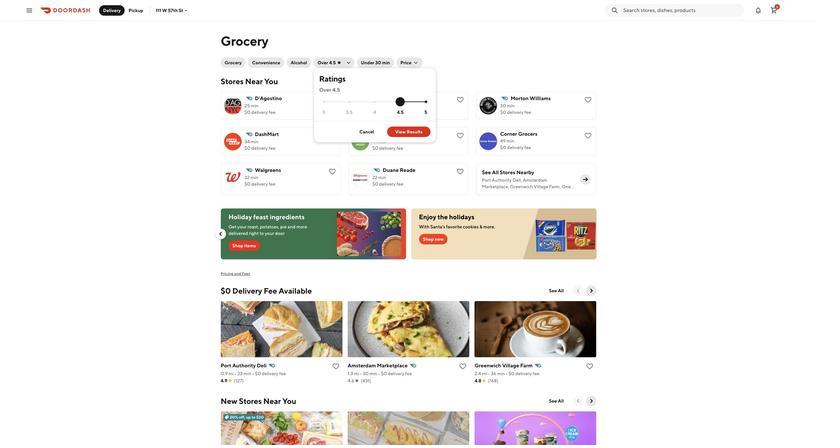 Task type: vqa. For each thing, say whether or not it's contained in the screenshot.
(14)
no



Task type: locate. For each thing, give the bounding box(es) containing it.
over up 3 stars and over icon
[[319, 87, 331, 93]]

and left fees
[[234, 271, 241, 276]]

1 vertical spatial over 4.5
[[319, 87, 340, 93]]

2 vertical spatial see
[[549, 398, 557, 404]]

0 horizontal spatial to
[[252, 415, 256, 420]]

1 horizontal spatial 30
[[375, 60, 381, 65]]

near down convenience at the top
[[245, 77, 263, 86]]

• down amsterdam at the left
[[360, 371, 362, 376]]

1 vertical spatial stores
[[500, 169, 516, 176]]

$0 down "44"
[[373, 146, 378, 151]]

4 • from the left
[[378, 371, 380, 376]]

delivery down the walgreens
[[251, 181, 268, 187]]

results
[[407, 129, 423, 134]]

$0 inside 44 min $0 delivery fee
[[373, 146, 378, 151]]

2 $​0 from the left
[[381, 371, 387, 376]]

grocery up stores near you at the top left of the page
[[225, 60, 242, 65]]

delivery down deli
[[262, 371, 279, 376]]

min inside 22 min $0 delivery fee
[[379, 175, 386, 180]]

4
[[374, 110, 376, 115]]

items
[[244, 243, 256, 248]]

4.5 up ratings
[[329, 60, 336, 65]]

5
[[425, 110, 427, 115]]

30
[[375, 60, 381, 65], [500, 103, 506, 108], [363, 371, 369, 376]]

mi right 1.3
[[354, 371, 359, 376]]

$0 inside 30 min $0 delivery fee
[[500, 110, 506, 115]]

$0 down 49
[[500, 145, 506, 150]]

min down morton
[[507, 103, 515, 108]]

delivery inside button
[[103, 8, 121, 13]]

1 vertical spatial delivery
[[232, 286, 262, 295]]

1 horizontal spatial your
[[265, 231, 274, 236]]

0 vertical spatial over
[[318, 60, 328, 65]]

1 horizontal spatial mi
[[354, 371, 359, 376]]

1 vertical spatial 30
[[500, 103, 506, 108]]

corner grocers 49 min $0 delivery fee
[[500, 131, 538, 150]]

greenwich
[[475, 363, 501, 369]]

$0 inside 22 min $0 delivery fee
[[373, 181, 378, 187]]

port
[[221, 363, 231, 369]]

min right 32
[[251, 175, 258, 180]]

santa's
[[431, 224, 445, 229]]

0 vertical spatial near
[[245, 77, 263, 86]]

shop left items
[[233, 243, 244, 248]]

30 right under
[[375, 60, 381, 65]]

3 • from the left
[[360, 371, 362, 376]]

previous button of carousel image left the delivered
[[218, 231, 224, 237]]

32 min $0 delivery fee
[[245, 175, 276, 187]]

0.9
[[221, 371, 228, 376]]

1 mi from the left
[[229, 371, 234, 376]]

stores left nearby
[[500, 169, 516, 176]]

1 see all from the top
[[549, 288, 564, 293]]

1 vertical spatial all
[[558, 288, 564, 293]]

2 vertical spatial 30
[[363, 371, 369, 376]]

4 stars and over image
[[374, 101, 376, 103]]

4.5 inside button
[[329, 60, 336, 65]]

delivery down dashmart
[[251, 146, 268, 151]]

roast,
[[248, 224, 259, 229]]

min right "44"
[[379, 139, 387, 144]]

0 vertical spatial 4.5
[[329, 60, 336, 65]]

1 vertical spatial see all
[[549, 398, 564, 404]]

2 vertical spatial all
[[558, 398, 564, 404]]

min down amsterdam marketplace
[[370, 371, 377, 376]]

and right pie
[[288, 224, 296, 229]]

stores near you
[[221, 77, 278, 86]]

delivery inside 30 min $0 delivery fee
[[507, 110, 524, 115]]

your down the potatoes,
[[265, 231, 274, 236]]

1 • from the left
[[235, 371, 237, 376]]

0 vertical spatial over 4.5
[[318, 60, 336, 65]]

$0 down 34
[[245, 146, 251, 151]]

2 vertical spatial 4.5
[[397, 110, 404, 115]]

1 horizontal spatial $​0
[[381, 371, 387, 376]]

$0 for dashmart
[[245, 146, 251, 151]]

enjoy
[[419, 213, 436, 221]]

see all link
[[545, 286, 568, 296], [545, 396, 568, 406]]

previous button of carousel image
[[218, 231, 224, 237], [575, 288, 582, 294]]

min
[[382, 60, 390, 65], [251, 103, 259, 108], [379, 103, 386, 108], [507, 103, 515, 108], [507, 138, 515, 144], [251, 139, 259, 144], [379, 139, 387, 144], [251, 175, 258, 180], [379, 175, 386, 180], [244, 371, 251, 376], [370, 371, 377, 376], [497, 371, 505, 376]]

min right 36
[[497, 371, 505, 376]]

village
[[503, 363, 519, 369]]

2 horizontal spatial mi
[[482, 371, 487, 376]]

right
[[249, 231, 259, 236]]

0 horizontal spatial $​0
[[255, 371, 261, 376]]

min right 22
[[379, 175, 386, 180]]

25 min $0 delivery fee
[[245, 103, 276, 115]]

36
[[491, 371, 496, 376]]

• down greenwich village farm
[[506, 371, 508, 376]]

click to add this store to your saved list image
[[457, 96, 465, 104], [457, 132, 465, 140], [585, 132, 592, 140], [457, 168, 465, 176], [332, 363, 340, 370]]

delivery right 4
[[379, 110, 396, 115]]

delivery inside 22 min $0 delivery fee
[[379, 181, 396, 187]]

$0 down 22
[[373, 181, 378, 187]]

$20
[[256, 415, 264, 420]]

under 30 min button
[[357, 57, 394, 68]]

delivery down farm
[[516, 371, 532, 376]]

shop for holiday
[[233, 243, 244, 248]]

6 • from the left
[[506, 371, 508, 376]]

$0 up corner
[[500, 110, 506, 115]]

to
[[260, 231, 264, 236], [252, 415, 256, 420]]

stores down the grocery button
[[221, 77, 244, 86]]

marketplace
[[377, 363, 408, 369]]

alcohol button
[[287, 57, 311, 68]]

3.5
[[346, 110, 353, 115]]

mi
[[229, 371, 234, 376], [354, 371, 359, 376], [482, 371, 487, 376]]

mi for greenwich
[[482, 371, 487, 376]]

delivery inside 25 min $0 delivery fee
[[251, 110, 268, 115]]

0 horizontal spatial near
[[245, 77, 263, 86]]

grocery button
[[221, 57, 246, 68]]

all left nearby
[[492, 169, 499, 176]]

pricing
[[221, 271, 234, 276]]

30 up (431)
[[363, 371, 369, 376]]

fee inside 28 min $0 delivery fee
[[397, 110, 403, 115]]

over inside button
[[318, 60, 328, 65]]

mi right 0.9
[[229, 371, 234, 376]]

111 w 57th st
[[156, 8, 183, 13]]

potatoes,
[[260, 224, 280, 229]]

delivery inside 44 min $0 delivery fee
[[379, 146, 396, 151]]

delivery inside 28 min $0 delivery fee
[[379, 110, 396, 115]]

to right up at the bottom
[[252, 415, 256, 420]]

1 vertical spatial to
[[252, 415, 256, 420]]

$​0 down village
[[509, 371, 515, 376]]

near up '$20'
[[263, 397, 281, 406]]

delivery down corner
[[507, 145, 524, 150]]

1 vertical spatial see
[[549, 288, 557, 293]]

min inside 34 min $0 delivery fee
[[251, 139, 259, 144]]

4.9
[[221, 378, 228, 383]]

$0 for d'agostino
[[245, 110, 251, 115]]

to inside the get your roast, potatoes, pie and more delivered right to your door
[[260, 231, 264, 236]]

shop inside "button"
[[233, 243, 244, 248]]

all for you
[[558, 398, 564, 404]]

previous button of carousel image
[[575, 398, 582, 404]]

favorite
[[446, 224, 462, 229]]

2
[[777, 5, 779, 9]]

$0 down 32
[[245, 181, 251, 187]]

delivery down d'agostino
[[251, 110, 268, 115]]

3 stars and over image
[[323, 101, 325, 103]]

stores inside new stores near you link
[[239, 397, 262, 406]]

5 • from the left
[[488, 371, 490, 376]]

0 horizontal spatial your
[[238, 224, 247, 229]]

side
[[395, 131, 406, 137]]

4.6
[[348, 378, 354, 383]]

morton
[[511, 95, 529, 101]]

2.4
[[475, 371, 481, 376]]

see for new stores near you
[[549, 398, 557, 404]]

all
[[492, 169, 499, 176], [558, 288, 564, 293], [558, 398, 564, 404]]

0 horizontal spatial you
[[264, 77, 278, 86]]

0.9 mi • 23 min • $​0 delivery fee
[[221, 371, 286, 376]]

$0 down 28
[[373, 110, 378, 115]]

shop left now
[[423, 237, 434, 242]]

holidays
[[449, 213, 475, 221]]

click to add this store to your saved list image
[[329, 96, 337, 104], [585, 96, 592, 104], [329, 168, 337, 176], [459, 363, 467, 370], [586, 363, 594, 370]]

• left 23
[[235, 371, 237, 376]]

34 min $0 delivery fee
[[245, 139, 276, 151]]

(168)
[[488, 378, 499, 383]]

$​0
[[255, 371, 261, 376], [381, 371, 387, 376], [509, 371, 515, 376]]

notification bell image
[[755, 6, 763, 14]]

25
[[245, 103, 250, 108]]

1 see all link from the top
[[545, 286, 568, 296]]

0 vertical spatial 30
[[375, 60, 381, 65]]

$​0 down deli
[[255, 371, 261, 376]]

mi right 2.4
[[482, 371, 487, 376]]

1 horizontal spatial and
[[288, 224, 296, 229]]

1 horizontal spatial to
[[260, 231, 264, 236]]

click to add this store to your saved list image for d'agostino
[[329, 96, 337, 104]]

over
[[318, 60, 328, 65], [319, 87, 331, 93]]

3 items, open order cart image
[[771, 6, 778, 14]]

1 vertical spatial and
[[234, 271, 241, 276]]

the
[[438, 213, 448, 221]]

0 horizontal spatial delivery
[[103, 8, 121, 13]]

min right 34
[[251, 139, 259, 144]]

duane
[[383, 167, 399, 173]]

2 mi from the left
[[354, 371, 359, 376]]

min right under
[[382, 60, 390, 65]]

• left 36
[[488, 371, 490, 376]]

grocery up the grocery button
[[221, 33, 269, 49]]

shop items
[[233, 243, 256, 248]]

cookies
[[463, 224, 479, 229]]

fee inside 30 min $0 delivery fee
[[525, 110, 531, 115]]

see all
[[549, 288, 564, 293], [549, 398, 564, 404]]

1 vertical spatial see all link
[[545, 396, 568, 406]]

delivery left pickup button
[[103, 8, 121, 13]]

$0 down the 25
[[245, 110, 251, 115]]

grocery
[[221, 33, 269, 49], [225, 60, 242, 65], [407, 131, 426, 137]]

st
[[179, 8, 183, 13]]

2 vertical spatial stores
[[239, 397, 262, 406]]

delivery down "east"
[[379, 146, 396, 151]]

min inside 28 min $0 delivery fee
[[379, 103, 386, 108]]

0 horizontal spatial 30
[[363, 371, 369, 376]]

0 vertical spatial and
[[288, 224, 296, 229]]

shop
[[423, 237, 434, 242], [233, 243, 244, 248]]

delivery
[[103, 8, 121, 13], [232, 286, 262, 295]]

0 vertical spatial shop
[[423, 237, 434, 242]]

$​0 down amsterdam marketplace
[[381, 371, 387, 376]]

over 4.5 up ratings
[[318, 60, 336, 65]]

111 w 57th st button
[[156, 8, 189, 13]]

1 horizontal spatial delivery
[[232, 286, 262, 295]]

min inside button
[[382, 60, 390, 65]]

2 • from the left
[[252, 371, 254, 376]]

4.5 down ratings
[[333, 87, 340, 93]]

1 vertical spatial near
[[263, 397, 281, 406]]

•
[[235, 371, 237, 376], [252, 371, 254, 376], [360, 371, 362, 376], [378, 371, 380, 376], [488, 371, 490, 376], [506, 371, 508, 376]]

0 vertical spatial delivery
[[103, 8, 121, 13]]

1 vertical spatial your
[[265, 231, 274, 236]]

2 horizontal spatial 30
[[500, 103, 506, 108]]

your up the delivered
[[238, 224, 247, 229]]

0 vertical spatial stores
[[221, 77, 244, 86]]

see for $0 delivery fee available
[[549, 288, 557, 293]]

0 horizontal spatial mi
[[229, 371, 234, 376]]

$0 inside 25 min $0 delivery fee
[[245, 110, 251, 115]]

nearby
[[517, 169, 535, 176]]

stores
[[221, 77, 244, 86], [500, 169, 516, 176], [239, 397, 262, 406]]

2 see all from the top
[[549, 398, 564, 404]]

to right right
[[260, 231, 264, 236]]

min right the 25
[[251, 103, 259, 108]]

0 vertical spatial see all link
[[545, 286, 568, 296]]

28 min $0 delivery fee
[[373, 103, 403, 115]]

0 vertical spatial to
[[260, 231, 264, 236]]

all left previous button of carousel icon on the right of the page
[[558, 398, 564, 404]]

1 vertical spatial shop
[[233, 243, 244, 248]]

$0 down "pricing"
[[221, 286, 231, 295]]

2 horizontal spatial $​0
[[509, 371, 515, 376]]

• down amsterdam marketplace
[[378, 371, 380, 376]]

2 see all link from the top
[[545, 396, 568, 406]]

over 4.5 down ratings
[[319, 87, 340, 93]]

and inside button
[[234, 271, 241, 276]]

30 up corner
[[500, 103, 506, 108]]

amsterdam marketplace
[[348, 363, 408, 369]]

fee inside 32 min $0 delivery fee
[[269, 181, 276, 187]]

shop now button
[[419, 234, 448, 244]]

delivery down "duane"
[[379, 181, 396, 187]]

view results button
[[388, 127, 431, 137]]

previous button of carousel image left next button of carousel image
[[575, 288, 582, 294]]

28
[[373, 103, 378, 108]]

1 $​0 from the left
[[255, 371, 261, 376]]

1 vertical spatial grocery
[[225, 60, 242, 65]]

open menu image
[[25, 6, 33, 14]]

0 horizontal spatial shop
[[233, 243, 244, 248]]

fee
[[264, 286, 277, 295]]

over up ratings
[[318, 60, 328, 65]]

1 horizontal spatial previous button of carousel image
[[575, 288, 582, 294]]

and inside the get your roast, potatoes, pie and more delivered right to your door
[[288, 224, 296, 229]]

ratings
[[319, 74, 346, 83]]

williams
[[530, 95, 551, 101]]

$0 inside 34 min $0 delivery fee
[[245, 146, 251, 151]]

$0 for morton williams
[[500, 110, 506, 115]]

grocery right view
[[407, 131, 426, 137]]

fee inside 22 min $0 delivery fee
[[397, 181, 403, 187]]

1 vertical spatial previous button of carousel image
[[575, 288, 582, 294]]

delivery down morton
[[507, 110, 524, 115]]

min inside 44 min $0 delivery fee
[[379, 139, 387, 144]]

see all image
[[583, 176, 589, 183]]

0 vertical spatial you
[[264, 77, 278, 86]]

see all for $0 delivery fee available
[[549, 288, 564, 293]]

see all link for you
[[545, 396, 568, 406]]

4.5 down gristedes
[[397, 110, 404, 115]]

0 vertical spatial see
[[482, 169, 491, 176]]

min right 28
[[379, 103, 386, 108]]

over 4.5 button
[[314, 57, 355, 68]]

min down corner
[[507, 138, 515, 144]]

$0 inside 28 min $0 delivery fee
[[373, 110, 378, 115]]

stores up up at the bottom
[[239, 397, 262, 406]]

click to add this store to your saved list image for gristedes
[[457, 96, 465, 104]]

1.3 mi • 30 min • $​0 delivery fee
[[348, 371, 412, 376]]

min inside 25 min $0 delivery fee
[[251, 103, 259, 108]]

delivery down fees
[[232, 286, 262, 295]]

min inside 30 min $0 delivery fee
[[507, 103, 515, 108]]

all left next button of carousel image
[[558, 288, 564, 293]]

0 vertical spatial previous button of carousel image
[[218, 231, 224, 237]]

pricing and fees
[[221, 271, 250, 276]]

0 vertical spatial see all
[[549, 288, 564, 293]]

east
[[383, 131, 394, 137]]

3 mi from the left
[[482, 371, 487, 376]]

shop inside button
[[423, 237, 434, 242]]

30 inside under 30 min button
[[375, 60, 381, 65]]

3 $​0 from the left
[[509, 371, 515, 376]]

delivery inside 32 min $0 delivery fee
[[251, 181, 268, 187]]

$0 delivery fee available link
[[221, 286, 312, 296]]

• down authority
[[252, 371, 254, 376]]

next button of carousel image
[[588, 398, 595, 404]]

and
[[288, 224, 296, 229], [234, 271, 241, 276]]

under 30 min
[[361, 60, 390, 65]]

1 horizontal spatial shop
[[423, 237, 434, 242]]

1 horizontal spatial you
[[283, 397, 296, 406]]

mi for amsterdam
[[354, 371, 359, 376]]

$0 inside 32 min $0 delivery fee
[[245, 181, 251, 187]]

1 vertical spatial over
[[319, 87, 331, 93]]

0 horizontal spatial and
[[234, 271, 241, 276]]

new stores near you
[[221, 397, 296, 406]]

click to add this store to your saved list image for duane reade
[[457, 168, 465, 176]]



Task type: describe. For each thing, give the bounding box(es) containing it.
(127)
[[234, 378, 244, 383]]

more
[[297, 224, 307, 229]]

min inside corner grocers 49 min $0 delivery fee
[[507, 138, 515, 144]]

under
[[361, 60, 375, 65]]

$​0 for authority
[[255, 371, 261, 376]]

gristedes
[[383, 95, 407, 101]]

fee inside 44 min $0 delivery fee
[[397, 146, 403, 151]]

$​0 for marketplace
[[381, 371, 387, 376]]

with
[[419, 224, 430, 229]]

alcohol
[[291, 60, 307, 65]]

authority
[[232, 363, 256, 369]]

dashmart
[[255, 131, 279, 137]]

30 inside 30 min $0 delivery fee
[[500, 103, 506, 108]]

holiday
[[229, 213, 252, 221]]

new stores near you link
[[221, 396, 296, 406]]

view
[[395, 129, 406, 134]]

$0 for duane reade
[[373, 181, 378, 187]]

enjoy the holidays
[[419, 213, 475, 221]]

pickup button
[[125, 5, 147, 16]]

morton williams
[[511, 95, 551, 101]]

new
[[221, 397, 237, 406]]

pie
[[280, 224, 287, 229]]

$0 delivery fee available
[[221, 286, 312, 295]]

available
[[279, 286, 312, 295]]

corner
[[500, 131, 517, 137]]

22 min $0 delivery fee
[[373, 175, 403, 187]]

1.3
[[348, 371, 353, 376]]

convenience
[[252, 60, 280, 65]]

fee inside corner grocers 49 min $0 delivery fee
[[525, 145, 531, 150]]

pricing and fees button
[[221, 267, 618, 280]]

with santa's favorite cookies & more.
[[419, 224, 495, 229]]

3
[[323, 110, 325, 115]]

111
[[156, 8, 161, 13]]

(431)
[[361, 378, 371, 383]]

49
[[500, 138, 506, 144]]

pickup
[[129, 8, 143, 13]]

deli
[[257, 363, 267, 369]]

feast
[[253, 213, 269, 221]]

2 vertical spatial grocery
[[407, 131, 426, 137]]

off,
[[239, 415, 245, 420]]

fees
[[242, 271, 250, 276]]

min inside 32 min $0 delivery fee
[[251, 175, 258, 180]]

delivery inside 34 min $0 delivery fee
[[251, 146, 268, 151]]

click to add this store to your saved list image for east side grocery
[[457, 132, 465, 140]]

click to add this store to your saved list image for walgreens
[[329, 168, 337, 176]]

up
[[246, 415, 251, 420]]

2 button
[[768, 4, 781, 17]]

over 4.5 inside button
[[318, 60, 336, 65]]

w
[[162, 8, 167, 13]]

34
[[245, 139, 250, 144]]

$0 for east side grocery
[[373, 146, 378, 151]]

32
[[245, 175, 250, 180]]

fee inside 25 min $0 delivery fee
[[269, 110, 276, 115]]

1 vertical spatial 4.5
[[333, 87, 340, 93]]

d'agostino
[[255, 95, 282, 101]]

port authority deli
[[221, 363, 267, 369]]

door
[[275, 231, 285, 236]]

view results
[[395, 129, 423, 134]]

min right 23
[[244, 371, 251, 376]]

$0 inside the $0 delivery fee available link
[[221, 286, 231, 295]]

amsterdam
[[348, 363, 376, 369]]

0 vertical spatial grocery
[[221, 33, 269, 49]]

grocery inside button
[[225, 60, 242, 65]]

delivery down 'marketplace'
[[388, 371, 405, 376]]

next button of carousel image
[[588, 288, 595, 294]]

holiday feast ingredients
[[229, 213, 305, 221]]

$0 for gristedes
[[373, 110, 378, 115]]

$​0 for village
[[509, 371, 515, 376]]

delivery button
[[99, 5, 125, 16]]

&
[[480, 224, 483, 229]]

fee inside 34 min $0 delivery fee
[[269, 146, 276, 151]]

price
[[401, 60, 412, 65]]

mi for port
[[229, 371, 234, 376]]

Store search: begin typing to search for stores available on DoorDash text field
[[624, 7, 741, 14]]

walgreens
[[255, 167, 281, 173]]

see all for new stores near you
[[549, 398, 564, 404]]

1 vertical spatial you
[[283, 397, 296, 406]]

0 vertical spatial your
[[238, 224, 247, 229]]

22
[[373, 175, 378, 180]]

ingredients
[[270, 213, 305, 221]]

23
[[238, 371, 243, 376]]

farm
[[521, 363, 533, 369]]

0 horizontal spatial previous button of carousel image
[[218, 231, 224, 237]]

5 stars and over image
[[425, 101, 427, 103]]

shop now
[[423, 237, 444, 242]]

1 horizontal spatial near
[[263, 397, 281, 406]]

all for available
[[558, 288, 564, 293]]

2.4 mi • 36 min • $​0 delivery fee
[[475, 371, 540, 376]]

$0 inside corner grocers 49 min $0 delivery fee
[[500, 145, 506, 150]]

cancel
[[360, 129, 374, 134]]

3.5 stars and over image
[[348, 101, 351, 103]]

click to add this store to your saved list image for morton williams
[[585, 96, 592, 104]]

4.8
[[475, 378, 482, 383]]

shop for enjoy
[[423, 237, 434, 242]]

20%
[[230, 415, 238, 420]]

$0 for walgreens
[[245, 181, 251, 187]]

delivery inside corner grocers 49 min $0 delivery fee
[[507, 145, 524, 150]]

0 vertical spatial all
[[492, 169, 499, 176]]

30 min $0 delivery fee
[[500, 103, 531, 115]]

duane reade
[[383, 167, 416, 173]]

see all link for available
[[545, 286, 568, 296]]

shop items button
[[229, 241, 260, 251]]

delivered
[[229, 231, 248, 236]]



